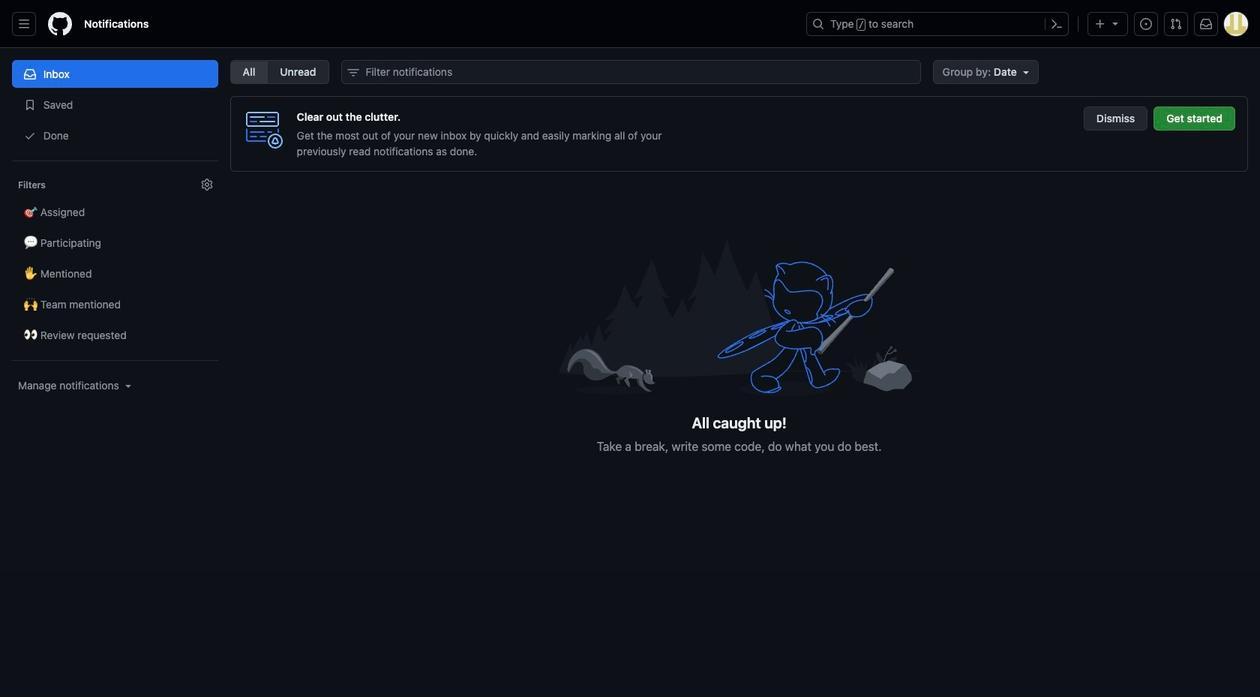 Task type: vqa. For each thing, say whether or not it's contained in the screenshot.
4th Open issue element from the top
no



Task type: describe. For each thing, give the bounding box(es) containing it.
triangle down image
[[1110, 17, 1122, 29]]

customize filters image
[[201, 179, 213, 191]]

plus image
[[1095, 18, 1107, 30]]

notifications image
[[1201, 18, 1213, 30]]

issue opened image
[[1141, 18, 1153, 30]]

bookmark image
[[24, 99, 36, 111]]

Filter notifications text field
[[341, 60, 921, 84]]

inbox zero image
[[559, 232, 920, 402]]



Task type: locate. For each thing, give the bounding box(es) containing it.
1 vertical spatial triangle down image
[[122, 380, 134, 392]]

None search field
[[341, 60, 921, 84]]

1 horizontal spatial triangle down image
[[1020, 66, 1032, 78]]

0 horizontal spatial triangle down image
[[122, 380, 134, 392]]

0 vertical spatial triangle down image
[[1020, 66, 1032, 78]]

inbox image
[[24, 68, 36, 80]]

filter image
[[347, 67, 359, 79]]

git pull request image
[[1171, 18, 1183, 30]]

triangle down image
[[1020, 66, 1032, 78], [122, 380, 134, 392]]

command palette image
[[1051, 18, 1063, 30]]

check image
[[24, 130, 36, 142]]

homepage image
[[48, 12, 72, 36]]

notifications element
[[12, 48, 218, 517]]



